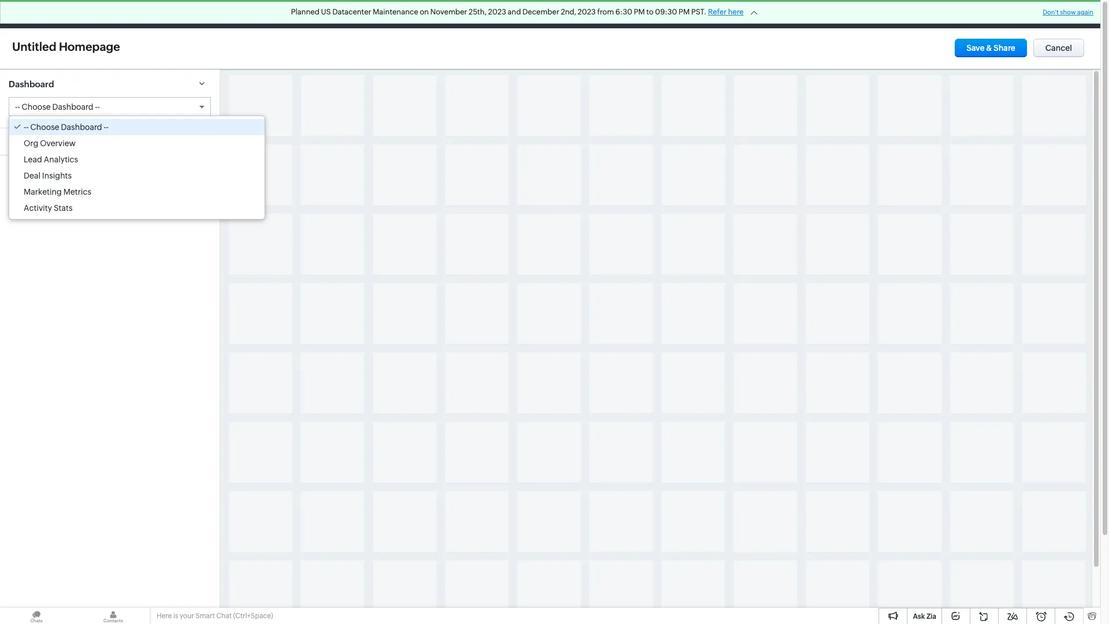 Task type: vqa. For each thing, say whether or not it's contained in the screenshot.
2023
yes



Task type: locate. For each thing, give the bounding box(es) containing it.
2nd,
[[561, 8, 577, 16]]

orders
[[643, 10, 669, 19]]

profile image
[[1049, 5, 1068, 23]]

2 2023 from the left
[[578, 8, 596, 16]]

-- choose dashboard -- inside tree
[[24, 123, 109, 132]]

sales orders
[[622, 10, 669, 19]]

choose inside tree
[[30, 123, 59, 132]]

0 vertical spatial dashboard
[[9, 79, 54, 89]]

enterprise-trial upgrade
[[828, 5, 881, 23]]

cancel
[[1046, 43, 1073, 53]]

1 vertical spatial choose
[[30, 123, 59, 132]]

-- choose dashboard -- inside -- choose dashboard -- field
[[15, 103, 100, 112]]

tree
[[9, 116, 265, 219]]

-- choose dashboard -- up view
[[15, 103, 100, 112]]

december
[[523, 8, 560, 16]]

analytics link
[[461, 0, 514, 28]]

your
[[180, 612, 194, 620]]

choose up the org overview on the left of page
[[30, 123, 59, 132]]

refer here link
[[709, 8, 744, 16]]

dashboard for -- choose dashboard -- field
[[52, 103, 93, 112]]

view
[[43, 138, 63, 148]]

dashboard
[[9, 79, 54, 89], [52, 103, 93, 112], [61, 123, 102, 132]]

1 vertical spatial dashboard
[[52, 103, 93, 112]]

choose for tree containing -- choose dashboard --
[[30, 123, 59, 132]]

1 horizontal spatial 2023
[[578, 8, 596, 16]]

None text field
[[9, 38, 152, 55]]

setup element
[[1019, 0, 1042, 28]]

products
[[524, 10, 557, 19]]

analytics down overview
[[44, 155, 78, 164]]

here
[[729, 8, 744, 16]]

smart
[[196, 612, 215, 620]]

planned
[[291, 8, 320, 16]]

metrics
[[63, 187, 91, 197]]

25th,
[[469, 8, 487, 16]]

quotes link
[[567, 0, 613, 28]]

projects
[[738, 10, 769, 19]]

save & share button
[[956, 39, 1028, 57]]

-- choose dashboard --
[[15, 103, 100, 112], [24, 123, 109, 132]]

insights
[[42, 171, 72, 181]]

marketplace element
[[995, 0, 1019, 28]]

2 vertical spatial dashboard
[[61, 123, 102, 132]]

2023 right '2nd,' on the right top of the page
[[578, 8, 596, 16]]

pm left to on the top right
[[634, 8, 645, 16]]

0 vertical spatial -- choose dashboard --
[[15, 103, 100, 112]]

-- choose dashboard -- up overview
[[24, 123, 109, 132]]

stats
[[54, 204, 73, 213]]

-- choose dashboard -- for tree containing -- choose dashboard --
[[24, 123, 109, 132]]

choose inside field
[[22, 103, 51, 112]]

chats image
[[0, 608, 73, 624]]

us
[[321, 8, 331, 16]]

projects link
[[729, 0, 778, 28]]

analytics left and
[[471, 10, 505, 19]]

0 vertical spatial analytics
[[471, 10, 505, 19]]

1 vertical spatial analytics
[[44, 155, 78, 164]]

datacenter
[[333, 8, 371, 16]]

09:30
[[656, 8, 678, 16]]

signals element
[[950, 0, 972, 28]]

products link
[[514, 0, 567, 28]]

choose
[[22, 103, 51, 112], [30, 123, 59, 132]]

reports
[[423, 10, 452, 19]]

analytics
[[471, 10, 505, 19], [44, 155, 78, 164]]

here is your smart chat (ctrl+space)
[[157, 612, 273, 620]]

meetings
[[333, 10, 367, 19]]

dashboard for tree containing -- choose dashboard --
[[61, 123, 102, 132]]

1 2023 from the left
[[488, 8, 507, 16]]

1 horizontal spatial analytics
[[471, 10, 505, 19]]

pm
[[634, 8, 645, 16], [679, 8, 690, 16]]

dashboard inside tree
[[61, 123, 102, 132]]

chat
[[216, 612, 232, 620]]

0 horizontal spatial 2023
[[488, 8, 507, 16]]

choose up custom view
[[22, 103, 51, 112]]

1 vertical spatial -- choose dashboard --
[[24, 123, 109, 132]]

marketing metrics
[[24, 187, 91, 197]]

contacts image
[[77, 608, 150, 624]]

deal
[[24, 171, 40, 181]]

1 pm from the left
[[634, 8, 645, 16]]

services link
[[679, 0, 729, 28]]

quotes
[[576, 10, 603, 19]]

-- choose dashboard -- for -- choose dashboard -- field
[[15, 103, 100, 112]]

profile element
[[1042, 0, 1075, 28]]

-
[[15, 103, 18, 112], [18, 103, 20, 112], [95, 103, 98, 112], [98, 103, 100, 112], [24, 123, 26, 132], [26, 123, 29, 132], [104, 123, 106, 132], [106, 123, 109, 132]]

calls
[[386, 10, 404, 19]]

pm left pst.
[[679, 8, 690, 16]]

upgrade
[[838, 14, 871, 23]]

0 horizontal spatial pm
[[634, 8, 645, 16]]

meetings link
[[323, 0, 377, 28]]

2023
[[488, 8, 507, 16], [578, 8, 596, 16]]

maintenance
[[373, 8, 419, 16]]

dashboard inside -- choose dashboard -- field
[[52, 103, 93, 112]]

1 horizontal spatial pm
[[679, 8, 690, 16]]

again
[[1078, 9, 1094, 16]]

6:30
[[616, 8, 633, 16]]

0 vertical spatial choose
[[22, 103, 51, 112]]

2023 left and
[[488, 8, 507, 16]]

ask zia
[[914, 613, 937, 621]]



Task type: describe. For each thing, give the bounding box(es) containing it.
reports link
[[413, 0, 461, 28]]

to
[[647, 8, 654, 16]]

overview
[[40, 139, 76, 148]]

don't show again
[[1043, 9, 1094, 16]]

is
[[173, 612, 178, 620]]

services
[[688, 10, 720, 19]]

dashboard link
[[0, 69, 220, 97]]

custom
[[9, 138, 41, 148]]

pst.
[[692, 8, 707, 16]]

-- Choose Dashboard -- field
[[9, 98, 210, 116]]

analytics inside analytics link
[[471, 10, 505, 19]]

0 horizontal spatial analytics
[[44, 155, 78, 164]]

search element
[[926, 0, 950, 28]]

custom view link
[[0, 128, 220, 155]]

tasks
[[294, 10, 314, 19]]

zia
[[927, 613, 937, 621]]

trial
[[866, 5, 881, 14]]

activity stats
[[24, 204, 73, 213]]

lead analytics
[[24, 155, 78, 164]]

and
[[508, 8, 521, 16]]

2 pm from the left
[[679, 8, 690, 16]]

don't
[[1043, 9, 1060, 16]]

(ctrl+space)
[[233, 612, 273, 620]]

share
[[994, 43, 1016, 53]]

on
[[420, 8, 429, 16]]

here
[[157, 612, 172, 620]]

refer
[[709, 8, 727, 16]]

dashboard inside dashboard link
[[9, 79, 54, 89]]

activity
[[24, 204, 52, 213]]

cancel button
[[1034, 39, 1085, 57]]

enterprise-
[[828, 5, 866, 14]]

tree containing -- choose dashboard --
[[9, 116, 265, 219]]

create menu element
[[898, 0, 926, 28]]

tasks link
[[284, 0, 323, 28]]

from
[[598, 8, 614, 16]]

planned us datacenter maintenance on november 25th, 2023 and december 2nd, 2023 from 6:30 pm to 09:30 pm pst. refer here
[[291, 8, 744, 16]]

calls link
[[377, 0, 413, 28]]

crm
[[28, 8, 51, 20]]

save
[[967, 43, 985, 53]]

org
[[24, 139, 38, 148]]

choose for -- choose dashboard -- field
[[22, 103, 51, 112]]

deal insights
[[24, 171, 72, 181]]

don't show again link
[[1043, 9, 1094, 16]]

ask
[[914, 613, 926, 621]]

sales orders link
[[613, 0, 679, 28]]

custom view
[[9, 138, 63, 148]]

sales
[[622, 10, 642, 19]]

november
[[431, 8, 467, 16]]

create menu image
[[905, 7, 919, 21]]

org overview
[[24, 139, 76, 148]]

marketing
[[24, 187, 62, 197]]

lead
[[24, 155, 42, 164]]

show
[[1061, 9, 1077, 16]]

&
[[987, 43, 993, 53]]

save & share
[[967, 43, 1016, 53]]



